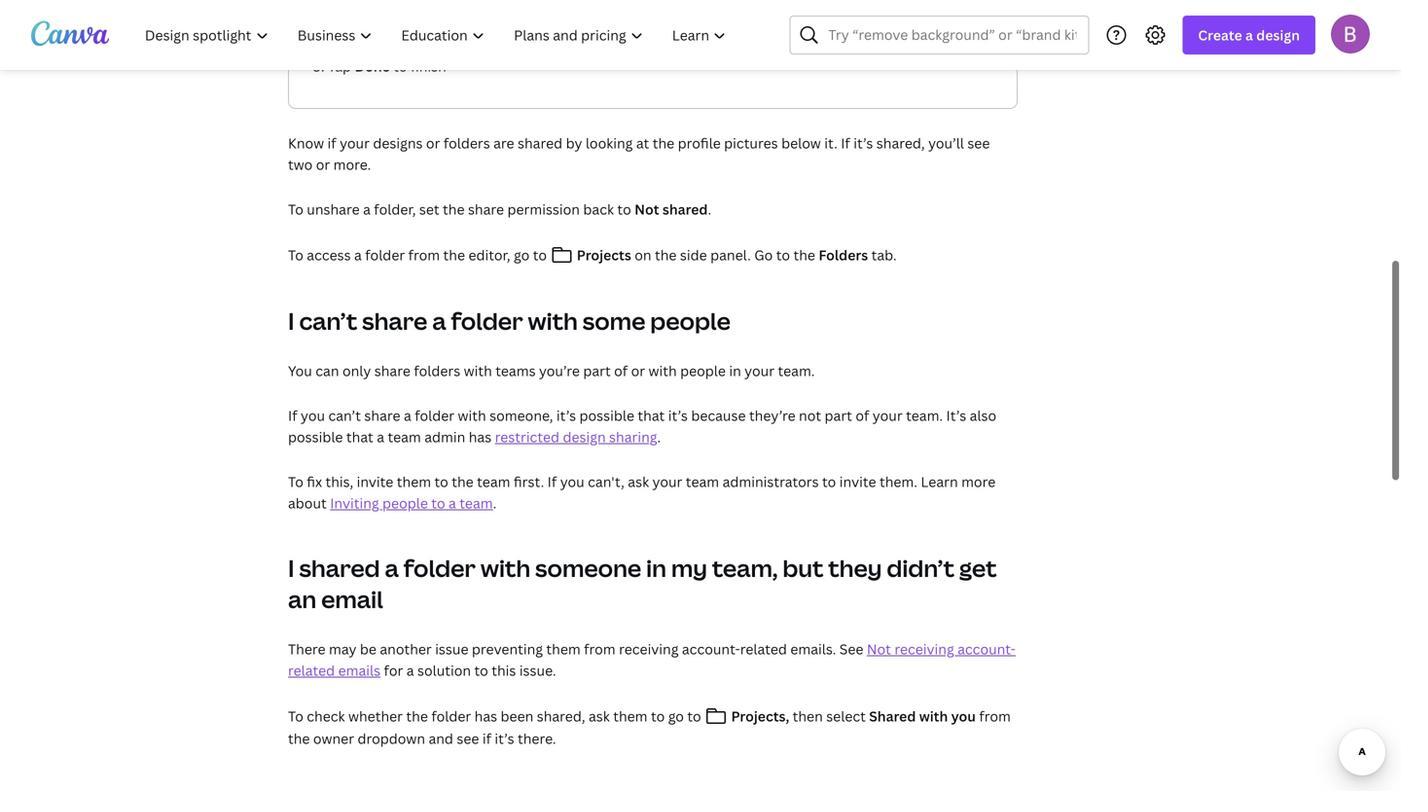 Task type: vqa. For each thing, say whether or not it's contained in the screenshot.
rightmost modifier
no



Task type: locate. For each thing, give the bounding box(es) containing it.
2 receiving from the left
[[895, 640, 955, 659]]

share down only on the left top of the page
[[364, 406, 401, 425]]

shared with you
[[870, 707, 976, 726]]

related left emails.
[[741, 640, 787, 659]]

folders left are
[[444, 134, 490, 152]]

0 horizontal spatial them
[[397, 473, 431, 491]]

not receiving account- related emails
[[288, 640, 1016, 680]]

share up only on the left top of the page
[[362, 305, 428, 337]]

1 horizontal spatial from
[[584, 640, 616, 659]]

or right two at the left top
[[316, 155, 330, 174]]

profile
[[678, 134, 721, 152]]

people up because
[[681, 362, 726, 380]]

1 vertical spatial not
[[867, 640, 892, 659]]

if
[[328, 134, 336, 152], [483, 730, 492, 748]]

i down about
[[288, 552, 295, 584]]

design right the create
[[1257, 26, 1301, 44]]

a right the create
[[1246, 26, 1254, 44]]

0 horizontal spatial not
[[635, 200, 660, 219]]

you
[[288, 362, 312, 380]]

1 horizontal spatial account-
[[958, 640, 1016, 659]]

to unshare a folder, set the share permission back to not shared .
[[288, 200, 712, 219]]

folders
[[444, 134, 490, 152], [414, 362, 461, 380]]

account- down get
[[958, 640, 1016, 659]]

0 vertical spatial them
[[397, 473, 431, 491]]

1 to from the top
[[288, 200, 304, 219]]

if right first. at left bottom
[[548, 473, 557, 491]]

part
[[583, 362, 611, 380], [825, 406, 853, 425]]

folder up and
[[432, 707, 471, 726]]

for
[[384, 661, 403, 680]]

1 vertical spatial design
[[563, 428, 606, 446]]

restricted
[[495, 428, 560, 446]]

1 vertical spatial in
[[646, 552, 667, 584]]

1 horizontal spatial team.
[[906, 406, 943, 425]]

to
[[393, 57, 407, 75], [618, 200, 632, 219], [533, 246, 547, 264], [777, 246, 790, 264], [435, 473, 449, 491], [823, 473, 837, 491], [432, 494, 445, 513], [475, 661, 489, 680], [651, 707, 665, 726], [688, 707, 702, 726]]

see inside know if your designs or folders are shared by looking at the profile pictures below it. if it's shared, you'll see two or more.
[[968, 134, 990, 152]]

1 horizontal spatial see
[[968, 134, 990, 152]]

them inside to fix this, invite them to the team first. if you can't, ask your team administrators to invite them. learn more about
[[397, 473, 431, 491]]

has
[[469, 428, 492, 446], [475, 707, 498, 726]]

shared inside i shared a folder with someone in my team, but they didn't get an email
[[299, 552, 380, 584]]

4 to from the top
[[288, 707, 304, 726]]

.
[[708, 200, 712, 219], [658, 428, 661, 446], [493, 494, 497, 513]]

not right see
[[867, 640, 892, 659]]

see right and
[[457, 730, 479, 748]]

2 vertical spatial .
[[493, 494, 497, 513]]

1 horizontal spatial that
[[638, 406, 665, 425]]

from down i shared a folder with someone in my team, but they didn't get an email
[[584, 640, 616, 659]]

with up preventing
[[481, 552, 531, 584]]

0 vertical spatial in
[[729, 362, 742, 380]]

it's down to check whether the folder has been shared, ask them to go to
[[495, 730, 515, 748]]

you'll
[[929, 134, 965, 152]]

you're
[[539, 362, 580, 380]]

team
[[388, 428, 421, 446], [477, 473, 511, 491], [686, 473, 720, 491], [460, 494, 493, 513]]

2 account- from the left
[[958, 640, 1016, 659]]

0 vertical spatial design
[[1257, 26, 1301, 44]]

see
[[840, 640, 864, 659]]

folder down inviting people to a team . in the bottom left of the page
[[404, 552, 476, 584]]

to fix this, invite them to the team first. if you can't, ask your team administrators to invite them. learn more about
[[288, 473, 996, 513]]

to for to check whether the folder has been shared, ask them to go to
[[288, 707, 304, 726]]

1 horizontal spatial design
[[1257, 26, 1301, 44]]

2 vertical spatial shared
[[299, 552, 380, 584]]

2 horizontal spatial you
[[952, 707, 976, 726]]

part right not
[[825, 406, 853, 425]]

the inside from the owner dropdown and see if it's there.
[[288, 730, 310, 748]]

team. up not
[[778, 362, 815, 380]]

your inside know if your designs or folders are shared by looking at the profile pictures below it. if it's shared, you'll see two or more.
[[340, 134, 370, 152]]

part right you're
[[583, 362, 611, 380]]

2 i from the top
[[288, 552, 295, 584]]

1 horizontal spatial shared
[[518, 134, 563, 152]]

team. left it's
[[906, 406, 943, 425]]

that
[[638, 406, 665, 425], [346, 428, 374, 446]]

0 vertical spatial .
[[708, 200, 712, 219]]

related down there
[[288, 661, 335, 680]]

ask right can't,
[[628, 473, 649, 491]]

with inside the if you can't share a folder with someone, it's possible that it's because they're not part of your team. it's also possible that a team admin has
[[458, 406, 486, 425]]

if inside know if your designs or folders are shared by looking at the profile pictures below it. if it's shared, you'll see two or more.
[[328, 134, 336, 152]]

shared down inviting
[[299, 552, 380, 584]]

share right only on the left top of the page
[[375, 362, 411, 380]]

you inside to fix this, invite them to the team first. if you can't, ask your team administrators to invite them. learn more about
[[560, 473, 585, 491]]

see
[[968, 134, 990, 152], [457, 730, 479, 748]]

can
[[316, 362, 339, 380]]

them down not receiving account- related emails
[[613, 707, 648, 726]]

for a solution to this issue.
[[381, 661, 556, 680]]

0 horizontal spatial .
[[493, 494, 497, 513]]

can't inside the if you can't share a folder with someone, it's possible that it's because they're not part of your team. it's also possible that a team admin has
[[329, 406, 361, 425]]

2 vertical spatial them
[[613, 707, 648, 726]]

more
[[962, 473, 996, 491]]

to right the back on the left of the page
[[618, 200, 632, 219]]

i for i can't share a folder with some people
[[288, 305, 295, 337]]

i inside i shared a folder with someone in my team, but they didn't get an email
[[288, 552, 295, 584]]

1 receiving from the left
[[619, 640, 679, 659]]

looking
[[586, 134, 633, 152]]

1 horizontal spatial or
[[426, 134, 440, 152]]

the left owner
[[288, 730, 310, 748]]

of
[[614, 362, 628, 380], [856, 406, 870, 425]]

shared
[[870, 707, 916, 726]]

0 horizontal spatial go
[[514, 246, 530, 264]]

shared, up the there.
[[537, 707, 586, 726]]

0 vertical spatial see
[[968, 134, 990, 152]]

of right not
[[856, 406, 870, 425]]

not
[[799, 406, 822, 425]]

1 vertical spatial of
[[856, 406, 870, 425]]

0 horizontal spatial design
[[563, 428, 606, 446]]

0 horizontal spatial invite
[[357, 473, 394, 491]]

select
[[827, 707, 866, 726]]

you right the shared
[[952, 707, 976, 726]]

0 vertical spatial has
[[469, 428, 492, 446]]

team inside the if you can't share a folder with someone, it's possible that it's because they're not part of your team. it's also possible that a team admin has
[[388, 428, 421, 446]]

the right "at"
[[653, 134, 675, 152]]

0 horizontal spatial see
[[457, 730, 479, 748]]

1 horizontal spatial you
[[560, 473, 585, 491]]

the down admin
[[452, 473, 474, 491]]

1 horizontal spatial if
[[548, 473, 557, 491]]

folder,
[[374, 200, 416, 219]]

editor,
[[469, 246, 511, 264]]

team.
[[778, 362, 815, 380], [906, 406, 943, 425]]

ask
[[628, 473, 649, 491], [589, 707, 610, 726]]

set
[[419, 200, 440, 219]]

. down restricted
[[493, 494, 497, 513]]

1 vertical spatial i
[[288, 552, 295, 584]]

receiving down i shared a folder with someone in my team, but they didn't get an email
[[619, 640, 679, 659]]

1 vertical spatial ask
[[589, 707, 610, 726]]

to inside to fix this, invite them to the team first. if you can't, ask your team administrators to invite them. learn more about
[[288, 473, 304, 491]]

a inside i shared a folder with someone in my team, but they didn't get an email
[[385, 552, 399, 584]]

to
[[288, 200, 304, 219], [288, 246, 304, 264], [288, 473, 304, 491], [288, 707, 304, 726]]

or right designs
[[426, 134, 440, 152]]

if down the you
[[288, 406, 297, 425]]

1 vertical spatial can't
[[329, 406, 361, 425]]

folder up admin
[[415, 406, 455, 425]]

0 horizontal spatial if
[[328, 134, 336, 152]]

to left access
[[288, 246, 304, 264]]

you down the you
[[301, 406, 325, 425]]

0 horizontal spatial shared
[[299, 552, 380, 584]]

not receiving account- related emails link
[[288, 640, 1016, 680]]

team down admin
[[460, 494, 493, 513]]

fix
[[307, 473, 322, 491]]

2 horizontal spatial them
[[613, 707, 648, 726]]

0 horizontal spatial of
[[614, 362, 628, 380]]

to right go
[[777, 246, 790, 264]]

projects, then select
[[728, 707, 866, 726]]

part inside the if you can't share a folder with someone, it's possible that it's because they're not part of your team. it's also possible that a team admin has
[[825, 406, 853, 425]]

1 vertical spatial go
[[668, 707, 684, 726]]

0 horizontal spatial from
[[408, 246, 440, 264]]

0 horizontal spatial ask
[[589, 707, 610, 726]]

0 vertical spatial that
[[638, 406, 665, 425]]

from inside from the owner dropdown and see if it's there.
[[980, 707, 1011, 726]]

i for i shared a folder with someone in my team, but they didn't get an email
[[288, 552, 295, 584]]

if you can't share a folder with someone, it's possible that it's because they're not part of your team. it's also possible that a team admin has
[[288, 406, 997, 446]]

0 horizontal spatial you
[[301, 406, 325, 425]]

didn't
[[887, 552, 955, 584]]

there may be another issue preventing them from receiving account-related emails. see
[[288, 640, 867, 659]]

1 i from the top
[[288, 305, 295, 337]]

2 to from the top
[[288, 246, 304, 264]]

if right "it."
[[841, 134, 851, 152]]

0 vertical spatial team.
[[778, 362, 815, 380]]

from down set
[[408, 246, 440, 264]]

0 horizontal spatial related
[[288, 661, 335, 680]]

team. inside the if you can't share a folder with someone, it's possible that it's because they're not part of your team. it's also possible that a team admin has
[[906, 406, 943, 425]]

1 horizontal spatial possible
[[580, 406, 635, 425]]

1 horizontal spatial go
[[668, 707, 684, 726]]

0 vertical spatial shared
[[518, 134, 563, 152]]

0 horizontal spatial or
[[316, 155, 330, 174]]

0 horizontal spatial shared,
[[537, 707, 586, 726]]

at
[[636, 134, 650, 152]]

issue
[[435, 640, 469, 659]]

a inside dropdown button
[[1246, 26, 1254, 44]]

ask down there may be another issue preventing them from receiving account-related emails. see
[[589, 707, 610, 726]]

1 vertical spatial from
[[584, 640, 616, 659]]

about
[[288, 494, 327, 513]]

them
[[397, 473, 431, 491], [546, 640, 581, 659], [613, 707, 648, 726]]

0 horizontal spatial if
[[288, 406, 297, 425]]

then
[[793, 707, 823, 726]]

if inside the if you can't share a folder with someone, it's possible that it's because they're not part of your team. it's also possible that a team admin has
[[288, 406, 297, 425]]

to for to unshare a folder, set the share permission back to not shared .
[[288, 200, 304, 219]]

side
[[680, 246, 707, 264]]

not up on
[[635, 200, 660, 219]]

can't down only on the left top of the page
[[329, 406, 361, 425]]

1 horizontal spatial them
[[546, 640, 581, 659]]

2 horizontal spatial from
[[980, 707, 1011, 726]]

1 horizontal spatial of
[[856, 406, 870, 425]]

email
[[321, 584, 383, 615]]

or down some
[[631, 362, 645, 380]]

1 account- from the left
[[682, 640, 741, 659]]

projects on the side panel. go to the folders tab.
[[574, 246, 897, 264]]

0 horizontal spatial part
[[583, 362, 611, 380]]

your inside the if you can't share a folder with someone, it's possible that it's because they're not part of your team. it's also possible that a team admin has
[[873, 406, 903, 425]]

go down not receiving account- related emails 'link'
[[668, 707, 684, 726]]

0 vertical spatial related
[[741, 640, 787, 659]]

shared
[[518, 134, 563, 152], [663, 200, 708, 219], [299, 552, 380, 584]]

to down permission
[[533, 246, 547, 264]]

of down some
[[614, 362, 628, 380]]

in left my
[[646, 552, 667, 584]]

3 to from the top
[[288, 473, 304, 491]]

possible up fix
[[288, 428, 343, 446]]

unshare
[[307, 200, 360, 219]]

account- up projects,
[[682, 640, 741, 659]]

go
[[514, 246, 530, 264], [668, 707, 684, 726]]

people right inviting
[[383, 494, 428, 513]]

it's
[[854, 134, 874, 152], [557, 406, 576, 425], [668, 406, 688, 425], [495, 730, 515, 748]]

2 horizontal spatial .
[[708, 200, 712, 219]]

has right admin
[[469, 428, 492, 446]]

2 horizontal spatial if
[[841, 134, 851, 152]]

2 vertical spatial if
[[548, 473, 557, 491]]

1 vertical spatial related
[[288, 661, 335, 680]]

has inside the if you can't share a folder with someone, it's possible that it's because they're not part of your team. it's also possible that a team admin has
[[469, 428, 492, 446]]

0 vertical spatial you
[[301, 406, 325, 425]]

2 vertical spatial from
[[980, 707, 1011, 726]]

account-
[[682, 640, 741, 659], [958, 640, 1016, 659]]

1 vertical spatial if
[[288, 406, 297, 425]]

1 vertical spatial if
[[483, 730, 492, 748]]

team down because
[[686, 473, 720, 491]]

1 vertical spatial team.
[[906, 406, 943, 425]]

with up admin
[[458, 406, 486, 425]]

know if your designs or folders are shared by looking at the profile pictures below it. if it's shared, you'll see two or more.
[[288, 134, 990, 174]]

1 horizontal spatial if
[[483, 730, 492, 748]]

1 horizontal spatial shared,
[[877, 134, 925, 152]]

shared left by
[[518, 134, 563, 152]]

2 invite from the left
[[840, 473, 877, 491]]

if right know
[[328, 134, 336, 152]]

go right editor,
[[514, 246, 530, 264]]

admin
[[425, 428, 466, 446]]

inviting people to a team link
[[330, 494, 493, 513]]

1 horizontal spatial in
[[729, 362, 742, 380]]

to right done
[[393, 57, 407, 75]]

0 vertical spatial folders
[[444, 134, 490, 152]]

possible up sharing on the left of page
[[580, 406, 635, 425]]

1 invite from the left
[[357, 473, 394, 491]]

to left check
[[288, 707, 304, 726]]

are
[[494, 134, 515, 152]]

1 vertical spatial shared
[[663, 200, 708, 219]]

a down admin
[[449, 494, 456, 513]]

invite
[[357, 473, 394, 491], [840, 473, 877, 491]]

0 vertical spatial possible
[[580, 406, 635, 425]]

the
[[653, 134, 675, 152], [443, 200, 465, 219], [443, 246, 465, 264], [655, 246, 677, 264], [794, 246, 816, 264], [452, 473, 474, 491], [406, 707, 428, 726], [288, 730, 310, 748]]

0 vertical spatial shared,
[[877, 134, 925, 152]]

2 vertical spatial or
[[631, 362, 645, 380]]

a up inviting people to a team link at the left bottom
[[404, 406, 412, 425]]

see right you'll
[[968, 134, 990, 152]]

not inside not receiving account- related emails
[[867, 640, 892, 659]]

i up the you
[[288, 305, 295, 337]]

inviting
[[330, 494, 379, 513]]

1 horizontal spatial ask
[[628, 473, 649, 491]]

1 vertical spatial or
[[316, 155, 330, 174]]

if
[[841, 134, 851, 152], [288, 406, 297, 425], [548, 473, 557, 491]]

0 horizontal spatial account-
[[682, 640, 741, 659]]

emails.
[[791, 640, 837, 659]]

not
[[635, 200, 660, 219], [867, 640, 892, 659]]

your up more. on the left top
[[340, 134, 370, 152]]

create a design button
[[1183, 16, 1316, 55]]

0 vertical spatial or
[[426, 134, 440, 152]]

the right set
[[443, 200, 465, 219]]

shared up side
[[663, 200, 708, 219]]

1 horizontal spatial invite
[[840, 473, 877, 491]]

your down sharing on the left of page
[[653, 473, 683, 491]]

in up because
[[729, 362, 742, 380]]

i
[[288, 305, 295, 337], [288, 552, 295, 584]]

if inside from the owner dropdown and see if it's there.
[[483, 730, 492, 748]]

they're
[[750, 406, 796, 425]]

2 horizontal spatial shared
[[663, 200, 708, 219]]

2 vertical spatial you
[[952, 707, 976, 726]]

your up them.
[[873, 406, 903, 425]]

shared, left you'll
[[877, 134, 925, 152]]

it's up restricted design sharing link
[[557, 406, 576, 425]]

them up issue.
[[546, 640, 581, 659]]

my
[[672, 552, 708, 584]]

receiving up shared with you
[[895, 640, 955, 659]]

team left admin
[[388, 428, 421, 446]]

1 horizontal spatial not
[[867, 640, 892, 659]]

1 horizontal spatial receiving
[[895, 640, 955, 659]]

1 vertical spatial .
[[658, 428, 661, 446]]

0 vertical spatial if
[[328, 134, 336, 152]]

. up to fix this, invite them to the team first. if you can't, ask your team administrators to invite them. learn more about at the bottom of page
[[658, 428, 661, 446]]

0 horizontal spatial that
[[346, 428, 374, 446]]

0 horizontal spatial receiving
[[619, 640, 679, 659]]

from right shared with you
[[980, 707, 1011, 726]]

account- inside not receiving account- related emails
[[958, 640, 1016, 659]]

a right access
[[354, 246, 362, 264]]

a
[[1246, 26, 1254, 44], [363, 200, 371, 219], [354, 246, 362, 264], [432, 305, 446, 337], [404, 406, 412, 425], [377, 428, 385, 446], [449, 494, 456, 513], [385, 552, 399, 584], [407, 661, 414, 680]]

if down to check whether the folder has been shared, ask them to go to
[[483, 730, 492, 748]]



Task type: describe. For each thing, give the bounding box(es) containing it.
0 vertical spatial part
[[583, 362, 611, 380]]

to down not receiving account- related emails 'link'
[[651, 707, 665, 726]]

get
[[960, 552, 997, 584]]

1 horizontal spatial related
[[741, 640, 787, 659]]

1 vertical spatial them
[[546, 640, 581, 659]]

administrators
[[723, 473, 819, 491]]

someone,
[[490, 406, 553, 425]]

design inside dropdown button
[[1257, 26, 1301, 44]]

the right on
[[655, 246, 677, 264]]

related inside not receiving account- related emails
[[288, 661, 335, 680]]

i shared a folder with someone in my team, but they didn't get an email
[[288, 552, 997, 615]]

Try "remove background" or "brand kit" search field
[[829, 17, 1077, 54]]

only
[[343, 362, 371, 380]]

to right administrators
[[823, 473, 837, 491]]

restricted design sharing link
[[495, 428, 658, 446]]

two
[[288, 155, 313, 174]]

you inside the if you can't share a folder with someone, it's possible that it's because they're not part of your team. it's also possible that a team admin has
[[301, 406, 325, 425]]

from the owner dropdown and see if it's there.
[[288, 707, 1011, 748]]

a right 'for'
[[407, 661, 414, 680]]

to up inviting people to a team . in the bottom left of the page
[[435, 473, 449, 491]]

go
[[755, 246, 773, 264]]

0 vertical spatial can't
[[299, 305, 357, 337]]

the inside know if your designs or folders are shared by looking at the profile pictures below it. if it's shared, you'll see two or more.
[[653, 134, 675, 152]]

tab.
[[872, 246, 897, 264]]

if inside to fix this, invite them to the team first. if you can't, ask your team administrators to invite them. learn more about
[[548, 473, 557, 491]]

a left admin
[[377, 428, 385, 446]]

with right the shared
[[920, 707, 948, 726]]

0 vertical spatial not
[[635, 200, 660, 219]]

1 vertical spatial people
[[681, 362, 726, 380]]

receiving inside not receiving account- related emails
[[895, 640, 955, 659]]

preventing
[[472, 640, 543, 659]]

the left the folders at the top
[[794, 246, 816, 264]]

in inside i shared a folder with someone in my team, but they didn't get an email
[[646, 552, 667, 584]]

learn
[[921, 473, 959, 491]]

the left editor,
[[443, 246, 465, 264]]

access
[[307, 246, 351, 264]]

can't,
[[588, 473, 625, 491]]

them.
[[880, 473, 918, 491]]

top level navigation element
[[132, 16, 743, 55]]

permission
[[508, 200, 580, 219]]

to left this
[[475, 661, 489, 680]]

team,
[[712, 552, 778, 584]]

i can't share a folder with some people
[[288, 305, 731, 337]]

more.
[[334, 155, 371, 174]]

bob builder image
[[1332, 14, 1371, 53]]

see inside from the owner dropdown and see if it's there.
[[457, 730, 479, 748]]

folders
[[819, 246, 869, 264]]

teams
[[496, 362, 536, 380]]

folders inside know if your designs or folders are shared by looking at the profile pictures below it. if it's shared, you'll see two or more.
[[444, 134, 490, 152]]

create
[[1199, 26, 1243, 44]]

folder inside i shared a folder with someone in my team, but they didn't get an email
[[404, 552, 476, 584]]

1 vertical spatial possible
[[288, 428, 343, 446]]

pictures
[[724, 134, 778, 152]]

shared, inside know if your designs or folders are shared by looking at the profile pictures below it. if it's shared, you'll see two or more.
[[877, 134, 925, 152]]

dropdown
[[358, 730, 425, 748]]

shared inside know if your designs or folders are shared by looking at the profile pictures below it. if it's shared, you'll see two or more.
[[518, 134, 563, 152]]

you can only share folders with teams you're part of or with people in your team.
[[288, 362, 815, 380]]

owner
[[313, 730, 354, 748]]

by
[[566, 134, 583, 152]]

with left the 'teams'
[[464, 362, 492, 380]]

folder inside the if you can't share a folder with someone, it's possible that it's because they're not part of your team. it's also possible that a team admin has
[[415, 406, 455, 425]]

share up editor,
[[468, 200, 504, 219]]

it.
[[825, 134, 838, 152]]

it's inside from the owner dropdown and see if it's there.
[[495, 730, 515, 748]]

whether
[[348, 707, 403, 726]]

1 vertical spatial has
[[475, 707, 498, 726]]

some
[[583, 305, 646, 337]]

first.
[[514, 473, 544, 491]]

check
[[307, 707, 345, 726]]

if inside know if your designs or folders are shared by looking at the profile pictures below it. if it's shared, you'll see two or more.
[[841, 134, 851, 152]]

your up they're
[[745, 362, 775, 380]]

folder down folder,
[[365, 246, 405, 264]]

been
[[501, 707, 534, 726]]

because
[[691, 406, 746, 425]]

this
[[492, 661, 516, 680]]

they
[[829, 552, 882, 584]]

another
[[380, 640, 432, 659]]

someone
[[535, 552, 642, 584]]

of inside the if you can't share a folder with someone, it's possible that it's because they're not part of your team. it's also possible that a team admin has
[[856, 406, 870, 425]]

to down admin
[[432, 494, 445, 513]]

1 vertical spatial shared,
[[537, 707, 586, 726]]

may
[[329, 640, 357, 659]]

projects,
[[732, 707, 790, 726]]

to access a folder from the editor, go to
[[288, 246, 550, 264]]

below
[[782, 134, 821, 152]]

this,
[[326, 473, 354, 491]]

a down to access a folder from the editor, go to
[[432, 305, 446, 337]]

create a design
[[1199, 26, 1301, 44]]

to for to access a folder from the editor, go to
[[288, 246, 304, 264]]

finish
[[411, 57, 447, 75]]

the up dropdown
[[406, 707, 428, 726]]

also
[[970, 406, 997, 425]]

folder up the 'teams'
[[451, 305, 523, 337]]

emails
[[338, 661, 381, 680]]

it's
[[947, 406, 967, 425]]

share inside the if you can't share a folder with someone, it's possible that it's because they're not part of your team. it's also possible that a team admin has
[[364, 406, 401, 425]]

and
[[429, 730, 454, 748]]

2 horizontal spatial or
[[631, 362, 645, 380]]

designs
[[373, 134, 423, 152]]

on
[[635, 246, 652, 264]]

your inside to fix this, invite them to the team first. if you can't, ask your team administrators to invite them. learn more about
[[653, 473, 683, 491]]

there.
[[518, 730, 556, 748]]

with up the if you can't share a folder with someone, it's possible that it's because they're not part of your team. it's also possible that a team admin has
[[649, 362, 677, 380]]

0 vertical spatial go
[[514, 246, 530, 264]]

ask inside to fix this, invite them to the team first. if you can't, ask your team administrators to invite them. learn more about
[[628, 473, 649, 491]]

but
[[783, 552, 824, 584]]

to left projects,
[[688, 707, 702, 726]]

there
[[288, 640, 326, 659]]

with inside i shared a folder with someone in my team, but they didn't get an email
[[481, 552, 531, 584]]

the inside to fix this, invite them to the team first. if you can't, ask your team administrators to invite them. learn more about
[[452, 473, 474, 491]]

with up you can only share folders with teams you're part of or with people in your team.
[[528, 305, 578, 337]]

0 vertical spatial from
[[408, 246, 440, 264]]

a left folder,
[[363, 200, 371, 219]]

an
[[288, 584, 317, 615]]

it's inside know if your designs or folders are shared by looking at the profile pictures below it. if it's shared, you'll see two or more.
[[854, 134, 874, 152]]

done
[[355, 57, 390, 75]]

projects
[[577, 246, 632, 264]]

back
[[583, 200, 614, 219]]

know
[[288, 134, 324, 152]]

0 horizontal spatial team.
[[778, 362, 815, 380]]

2 vertical spatial people
[[383, 494, 428, 513]]

team left first. at left bottom
[[477, 473, 511, 491]]

to for to fix this, invite them to the team first. if you can't, ask your team administrators to invite them. learn more about
[[288, 473, 304, 491]]

issue.
[[520, 661, 556, 680]]

tap done to finish
[[328, 57, 447, 75]]

1 vertical spatial folders
[[414, 362, 461, 380]]

solution
[[418, 661, 471, 680]]

0 vertical spatial people
[[651, 305, 731, 337]]

it's left because
[[668, 406, 688, 425]]

restricted design sharing .
[[495, 428, 661, 446]]

to check whether the folder has been shared, ask them to go to
[[288, 707, 705, 726]]



